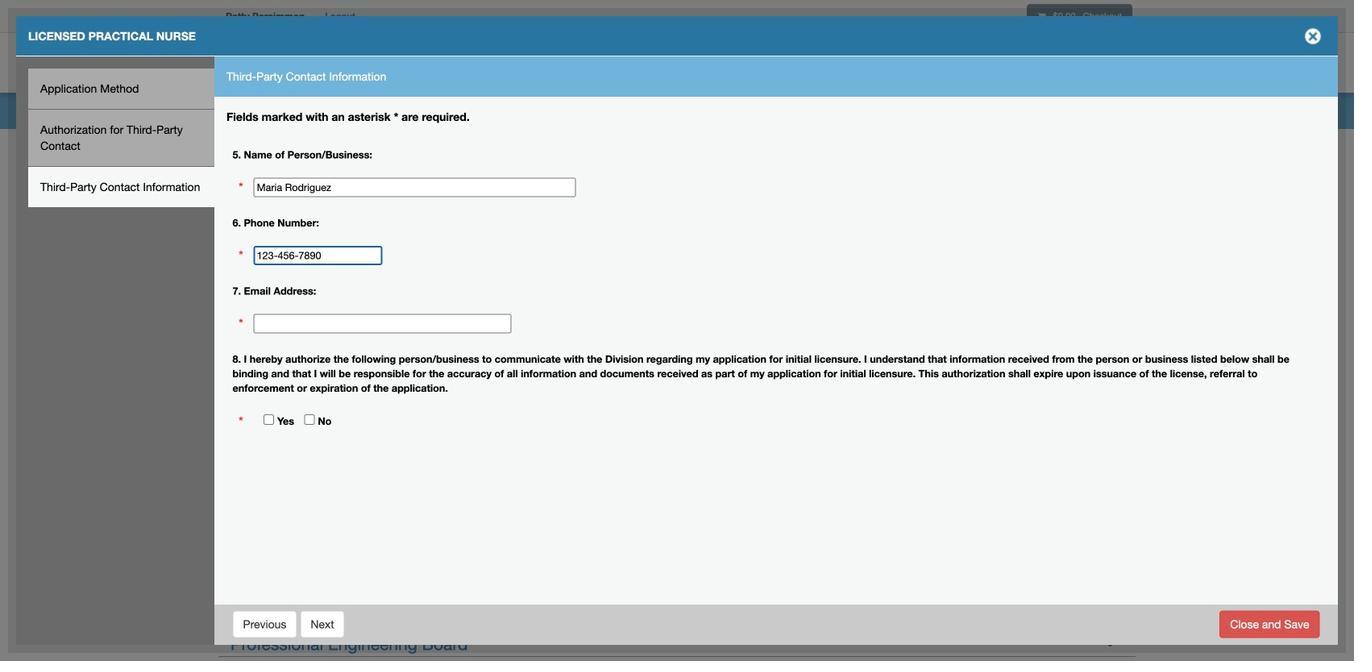 Task type: vqa. For each thing, say whether or not it's contained in the screenshot.
2nd Change from the left
no



Task type: locate. For each thing, give the bounding box(es) containing it.
None checkbox
[[264, 415, 274, 425], [304, 415, 315, 425], [264, 415, 274, 425], [304, 415, 315, 425]]

None email field
[[254, 314, 512, 333]]

chevron down image
[[1102, 340, 1119, 356], [1102, 366, 1119, 383], [1102, 632, 1119, 649]]

None text field
[[254, 178, 576, 197]]

1 chevron down image from the top
[[1102, 340, 1119, 356]]

0 vertical spatial chevron down image
[[1102, 340, 1119, 356]]

None button
[[233, 611, 297, 638], [300, 611, 345, 638], [1220, 611, 1321, 638], [233, 611, 297, 638], [300, 611, 345, 638], [1220, 611, 1321, 638]]

2 chevron down image from the top
[[1102, 366, 1119, 383]]

1 vertical spatial chevron down image
[[1102, 366, 1119, 383]]

2 vertical spatial chevron down image
[[1102, 632, 1119, 649]]

None telephone field
[[254, 246, 383, 265]]

shopping cart image
[[1038, 12, 1046, 21]]



Task type: describe. For each thing, give the bounding box(es) containing it.
3 chevron down image from the top
[[1102, 632, 1119, 649]]

close window image
[[1301, 23, 1327, 49]]

illinois department of financial and professional regulation image
[[218, 36, 586, 88]]



